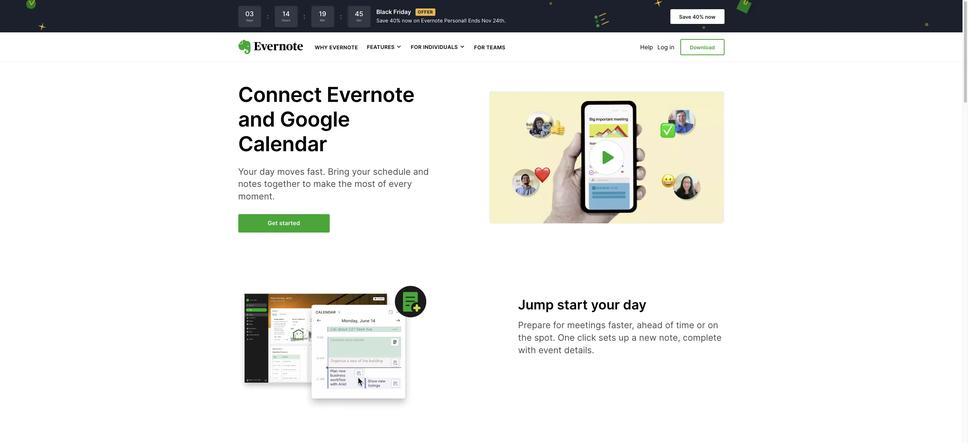Task type: describe. For each thing, give the bounding box(es) containing it.
for for for individuals
[[411, 44, 422, 50]]

individuals
[[423, 44, 458, 50]]

now for save 40% now on evernote personal! ends nov 24th.
[[402, 17, 412, 24]]

now for save 40% now
[[706, 14, 716, 20]]

spot.
[[535, 333, 556, 344]]

evernote for connect evernote and google calendar
[[327, 82, 415, 107]]

faster,
[[609, 321, 635, 331]]

evernote calendar integration image
[[238, 280, 430, 412]]

black friday
[[377, 8, 411, 16]]

why evernote
[[315, 44, 358, 51]]

get
[[268, 220, 278, 227]]

1 horizontal spatial day
[[624, 297, 647, 313]]

save 40% now
[[680, 14, 716, 20]]

save for save 40% now
[[680, 14, 692, 20]]

evernote logo image
[[238, 40, 303, 55]]

the inside "your day moves fast. bring your schedule and notes together to make the most of every moment."
[[339, 179, 352, 190]]

fast.
[[307, 166, 326, 177]]

bring
[[328, 166, 350, 177]]

new
[[640, 333, 657, 344]]

jump
[[518, 297, 554, 313]]

get started
[[268, 220, 300, 227]]

19 min
[[319, 10, 326, 22]]

connect
[[238, 82, 322, 107]]

note,
[[660, 333, 681, 344]]

for individuals button
[[411, 43, 466, 51]]

3 : from the left
[[340, 13, 342, 20]]

03 days
[[245, 10, 254, 22]]

details.
[[565, 345, 595, 356]]

day inside "your day moves fast. bring your schedule and notes together to make the most of every moment."
[[260, 166, 275, 177]]

a
[[632, 333, 637, 344]]

on inside "prepare for meetings faster, ahead of time or on the spot. one click sets up a new note, complete with event details."
[[708, 321, 719, 331]]

and inside "your day moves fast. bring your schedule and notes together to make the most of every moment."
[[414, 166, 429, 177]]

friday
[[394, 8, 411, 16]]

play video image
[[598, 149, 616, 167]]

save 40% now link
[[671, 9, 725, 24]]

make
[[314, 179, 336, 190]]

click
[[578, 333, 597, 344]]

up
[[619, 333, 630, 344]]

why
[[315, 44, 328, 51]]

ahead
[[637, 321, 663, 331]]

40% for save 40% now on evernote personal! ends nov 24th.
[[390, 17, 401, 24]]

or
[[697, 321, 706, 331]]

for teams link
[[474, 43, 506, 51]]

the inside "prepare for meetings faster, ahead of time or on the spot. one click sets up a new note, complete with event details."
[[518, 333, 532, 344]]

get started link
[[238, 215, 330, 233]]

19
[[319, 10, 326, 18]]

45
[[355, 10, 364, 18]]

save for save 40% now on evernote personal! ends nov 24th.
[[377, 17, 389, 24]]

personal!
[[445, 17, 467, 24]]

your day moves fast. bring your schedule and notes together to make the most of every moment.
[[238, 166, 429, 202]]

download
[[690, 44, 715, 50]]

complete
[[683, 333, 722, 344]]

hours
[[282, 19, 290, 22]]

sets
[[599, 333, 617, 344]]

time
[[677, 321, 695, 331]]

for individuals
[[411, 44, 458, 50]]

03
[[245, 10, 254, 18]]

moves
[[277, 166, 305, 177]]



Task type: locate. For each thing, give the bounding box(es) containing it.
day up together on the top left
[[260, 166, 275, 177]]

evernote for why evernote
[[330, 44, 358, 51]]

2 vertical spatial evernote
[[327, 82, 415, 107]]

help
[[641, 43, 654, 51]]

0 horizontal spatial 40%
[[390, 17, 401, 24]]

0 horizontal spatial on
[[414, 17, 420, 24]]

log
[[658, 43, 668, 51]]

together
[[264, 179, 300, 190]]

1 horizontal spatial on
[[708, 321, 719, 331]]

for left individuals
[[411, 44, 422, 50]]

0 horizontal spatial of
[[378, 179, 387, 190]]

1 vertical spatial evernote
[[330, 44, 358, 51]]

1 horizontal spatial now
[[706, 14, 716, 20]]

on right or
[[708, 321, 719, 331]]

now up download 'link'
[[706, 14, 716, 20]]

jump start your day
[[518, 297, 647, 313]]

nov
[[482, 17, 492, 24]]

calendar
[[238, 132, 327, 157]]

the
[[339, 179, 352, 190], [518, 333, 532, 344]]

notes
[[238, 179, 262, 190]]

sec
[[357, 19, 362, 22]]

1 vertical spatial and
[[414, 166, 429, 177]]

0 vertical spatial your
[[352, 166, 371, 177]]

ends
[[469, 17, 481, 24]]

min
[[320, 19, 325, 22]]

day
[[260, 166, 275, 177], [624, 297, 647, 313]]

1 horizontal spatial 40%
[[693, 14, 704, 20]]

1 horizontal spatial save
[[680, 14, 692, 20]]

: left 45 sec
[[340, 13, 342, 20]]

google
[[280, 107, 350, 132]]

moment.
[[238, 191, 275, 202]]

and
[[238, 107, 275, 132], [414, 166, 429, 177]]

14
[[283, 10, 290, 18]]

for
[[411, 44, 422, 50], [474, 44, 485, 51]]

40% inside save 40% now link
[[693, 14, 704, 20]]

0 horizontal spatial now
[[402, 17, 412, 24]]

now down friday
[[402, 17, 412, 24]]

your
[[352, 166, 371, 177], [591, 297, 620, 313]]

day up faster,
[[624, 297, 647, 313]]

1 vertical spatial on
[[708, 321, 719, 331]]

on
[[414, 17, 420, 24], [708, 321, 719, 331]]

now
[[706, 14, 716, 20], [402, 17, 412, 24]]

offer
[[418, 9, 433, 15]]

log in
[[658, 43, 675, 51]]

: left 19 min
[[304, 13, 305, 20]]

prepare
[[518, 321, 551, 331]]

2 horizontal spatial :
[[340, 13, 342, 20]]

0 horizontal spatial and
[[238, 107, 275, 132]]

save up download 'link'
[[680, 14, 692, 20]]

on down 'offer'
[[414, 17, 420, 24]]

of down schedule at the top left
[[378, 179, 387, 190]]

0 vertical spatial and
[[238, 107, 275, 132]]

one
[[558, 333, 575, 344]]

1 horizontal spatial your
[[591, 297, 620, 313]]

every
[[389, 179, 412, 190]]

:
[[267, 13, 269, 20], [304, 13, 305, 20], [340, 13, 342, 20]]

your inside "your day moves fast. bring your schedule and notes together to make the most of every moment."
[[352, 166, 371, 177]]

for left teams
[[474, 44, 485, 51]]

0 horizontal spatial the
[[339, 179, 352, 190]]

for for for teams
[[474, 44, 485, 51]]

: left '14 hours'
[[267, 13, 269, 20]]

with
[[518, 345, 536, 356]]

to
[[303, 179, 311, 190]]

help link
[[641, 43, 654, 51]]

0 horizontal spatial for
[[411, 44, 422, 50]]

1 horizontal spatial and
[[414, 166, 429, 177]]

of inside "prepare for meetings faster, ahead of time or on the spot. one click sets up a new note, complete with event details."
[[666, 321, 674, 331]]

40% down black friday
[[390, 17, 401, 24]]

0 horizontal spatial :
[[267, 13, 269, 20]]

14 hours
[[282, 10, 290, 22]]

days
[[246, 19, 253, 22]]

the up with
[[518, 333, 532, 344]]

your
[[238, 166, 257, 177]]

teams
[[487, 44, 506, 51]]

1 horizontal spatial of
[[666, 321, 674, 331]]

0 vertical spatial the
[[339, 179, 352, 190]]

40%
[[693, 14, 704, 20], [390, 17, 401, 24]]

45 sec
[[355, 10, 364, 22]]

log in link
[[658, 43, 675, 51]]

black
[[377, 8, 392, 16]]

0 horizontal spatial save
[[377, 17, 389, 24]]

of
[[378, 179, 387, 190], [666, 321, 674, 331]]

1 : from the left
[[267, 13, 269, 20]]

1 horizontal spatial for
[[474, 44, 485, 51]]

features
[[367, 44, 395, 50]]

features button
[[367, 43, 402, 51]]

2 : from the left
[[304, 13, 305, 20]]

40% for save 40% now
[[693, 14, 704, 20]]

save 40% now on evernote personal! ends nov 24th.
[[377, 17, 506, 24]]

for inside button
[[411, 44, 422, 50]]

0 vertical spatial of
[[378, 179, 387, 190]]

0 horizontal spatial your
[[352, 166, 371, 177]]

24th.
[[493, 17, 506, 24]]

1 vertical spatial day
[[624, 297, 647, 313]]

event
[[539, 345, 562, 356]]

1 horizontal spatial :
[[304, 13, 305, 20]]

the down bring
[[339, 179, 352, 190]]

download link
[[681, 39, 725, 55]]

started
[[279, 220, 300, 227]]

1 vertical spatial your
[[591, 297, 620, 313]]

schedule
[[373, 166, 411, 177]]

40% up download 'link'
[[693, 14, 704, 20]]

your up "most"
[[352, 166, 371, 177]]

for teams
[[474, 44, 506, 51]]

save
[[680, 14, 692, 20], [377, 17, 389, 24]]

connect evernote and google calendar
[[238, 82, 415, 157]]

0 horizontal spatial day
[[260, 166, 275, 177]]

of up note,
[[666, 321, 674, 331]]

evernote inside 'connect evernote and google calendar'
[[327, 82, 415, 107]]

most
[[355, 179, 376, 190]]

0 vertical spatial day
[[260, 166, 275, 177]]

0 vertical spatial on
[[414, 17, 420, 24]]

save down black at the left
[[377, 17, 389, 24]]

1 vertical spatial of
[[666, 321, 674, 331]]

why evernote link
[[315, 43, 358, 51]]

evernote
[[421, 17, 443, 24], [330, 44, 358, 51], [327, 82, 415, 107]]

your up faster,
[[591, 297, 620, 313]]

and inside 'connect evernote and google calendar'
[[238, 107, 275, 132]]

calendar evernote video thumbnail image
[[490, 92, 724, 224]]

1 vertical spatial the
[[518, 333, 532, 344]]

of inside "your day moves fast. bring your schedule and notes together to make the most of every moment."
[[378, 179, 387, 190]]

in
[[670, 43, 675, 51]]

meetings
[[568, 321, 606, 331]]

for
[[554, 321, 565, 331]]

1 horizontal spatial the
[[518, 333, 532, 344]]

prepare for meetings faster, ahead of time or on the spot. one click sets up a new note, complete with event details.
[[518, 321, 722, 356]]

0 vertical spatial evernote
[[421, 17, 443, 24]]

start
[[558, 297, 588, 313]]



Task type: vqa. For each thing, say whether or not it's contained in the screenshot.
Learn More link
no



